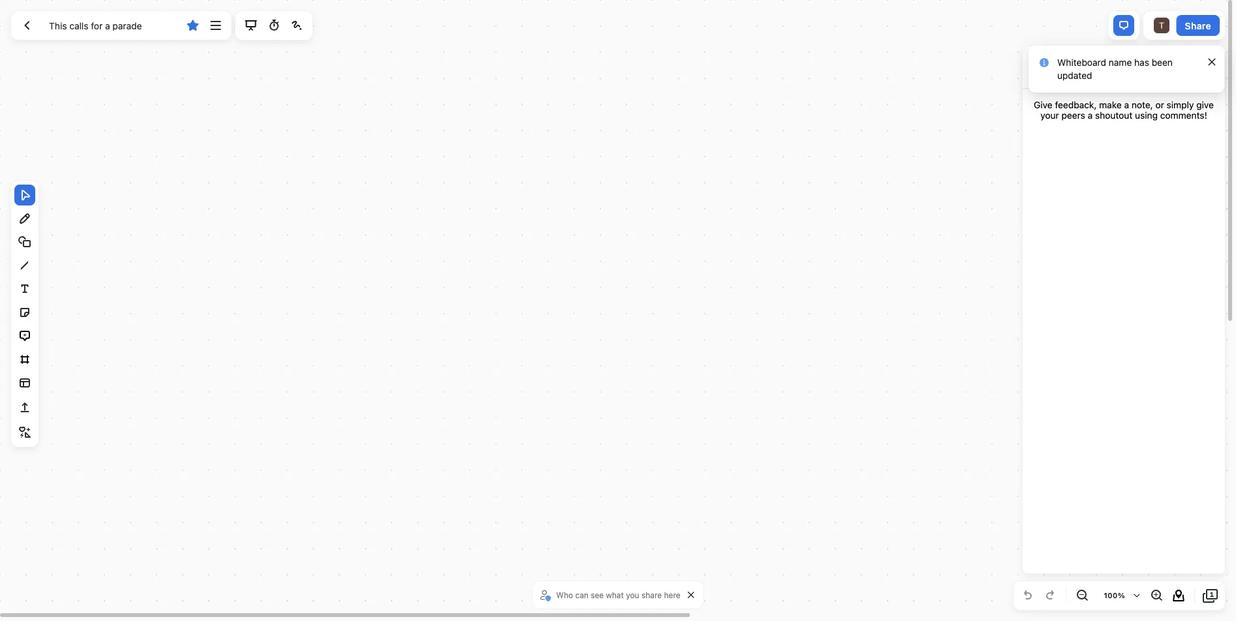 Task type: describe. For each thing, give the bounding box(es) containing it.
see
[[591, 591, 604, 600]]

give
[[1034, 100, 1053, 110]]

updated
[[1057, 70, 1092, 81]]

what
[[606, 591, 624, 600]]

more options image
[[208, 18, 224, 33]]

been
[[1152, 57, 1173, 68]]

whiteboard name has been updated
[[1057, 57, 1173, 81]]

here
[[664, 591, 681, 600]]

who
[[556, 591, 573, 600]]

unstar this whiteboard image
[[185, 18, 201, 33]]

simply
[[1167, 100, 1194, 110]]

comments!
[[1160, 110, 1207, 121]]

can
[[575, 591, 589, 600]]

give feedback, make a note, or simply give your peers a shoutout using comments!
[[1034, 100, 1214, 121]]

laser image
[[289, 18, 305, 33]]

share
[[642, 591, 662, 600]]

0 horizontal spatial a
[[1088, 110, 1093, 121]]

timer image
[[266, 18, 282, 33]]

make
[[1099, 100, 1122, 110]]

templates image
[[17, 375, 33, 391]]

who can see what you share here button
[[538, 585, 684, 605]]

peers
[[1062, 110, 1085, 121]]

your
[[1041, 110, 1059, 121]]

present image
[[243, 18, 259, 33]]

100 %
[[1104, 592, 1125, 600]]

Document name text field
[[39, 15, 180, 36]]

upload pdfs and images image
[[17, 400, 33, 416]]

comments
[[1033, 59, 1098, 75]]

mini map image
[[1171, 588, 1187, 604]]

shoutout
[[1095, 110, 1133, 121]]

who can see what you share here
[[556, 591, 681, 600]]

dashboard image
[[19, 18, 35, 33]]

more tools image
[[17, 425, 33, 441]]

using
[[1135, 110, 1158, 121]]

zoom out image
[[1074, 588, 1090, 604]]

note,
[[1132, 100, 1153, 110]]

1 horizontal spatial a
[[1124, 100, 1129, 110]]



Task type: vqa. For each thing, say whether or not it's contained in the screenshot.
the copy Image at the bottom
no



Task type: locate. For each thing, give the bounding box(es) containing it.
share
[[1185, 20, 1211, 31]]

a right peers
[[1088, 110, 1093, 121]]

whiteboard
[[1057, 57, 1106, 68]]

share button
[[1177, 15, 1220, 36]]

name
[[1109, 57, 1132, 68]]

a
[[1124, 100, 1129, 110], [1088, 110, 1093, 121]]

%
[[1118, 592, 1125, 600]]

has
[[1134, 57, 1149, 68]]

a left 'note,'
[[1124, 100, 1129, 110]]

you
[[626, 591, 639, 600]]

zoom in image
[[1149, 588, 1164, 604]]

or
[[1156, 100, 1164, 110]]

whiteboard name has been updated alert
[[1029, 46, 1224, 93]]

pages image
[[1203, 588, 1219, 604]]

comment panel image
[[1116, 18, 1132, 33]]

close image
[[1206, 55, 1219, 69]]

give
[[1197, 100, 1214, 110]]

100
[[1104, 592, 1118, 600]]

feedback,
[[1055, 100, 1097, 110]]



